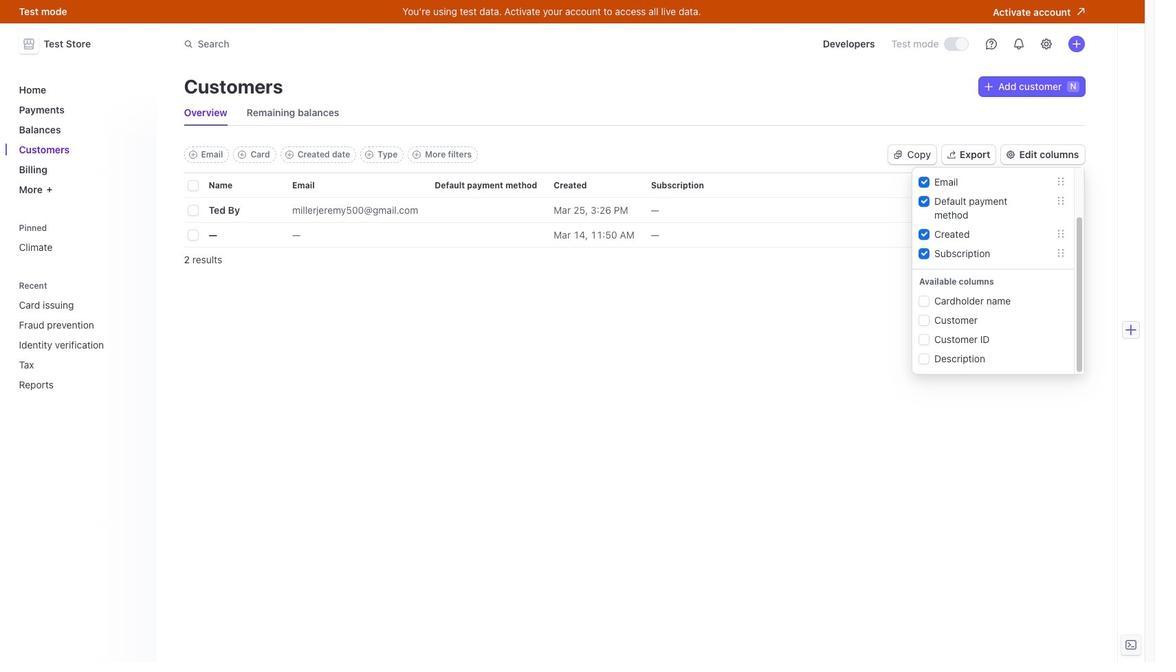 Task type: describe. For each thing, give the bounding box(es) containing it.
add created date image
[[285, 151, 293, 159]]

notifications image
[[1014, 39, 1025, 50]]

settings image
[[1041, 39, 1052, 50]]

Test mode checkbox
[[945, 38, 968, 50]]

add email image
[[189, 151, 197, 159]]

pinned element
[[13, 218, 148, 259]]

svg image
[[985, 83, 993, 91]]

svg image
[[894, 151, 902, 159]]

add type image
[[366, 151, 374, 159]]

add card image
[[238, 151, 247, 159]]

edit pins image
[[134, 224, 143, 232]]



Task type: locate. For each thing, give the bounding box(es) containing it.
tab list
[[184, 100, 1085, 126]]

clear history image
[[134, 282, 143, 290]]

help image
[[986, 39, 997, 50]]

1 select item checkbox from the top
[[188, 206, 198, 215]]

Search text field
[[176, 31, 564, 57]]

None search field
[[176, 31, 564, 57]]

Select All checkbox
[[188, 181, 198, 191]]

2 recent element from the top
[[13, 294, 148, 396]]

add more filters image
[[413, 151, 421, 159]]

Select item checkbox
[[188, 206, 198, 215], [188, 230, 198, 240]]

1 vertical spatial select item checkbox
[[188, 230, 198, 240]]

None checkbox
[[920, 178, 929, 187], [920, 197, 929, 206], [920, 316, 929, 325], [920, 178, 929, 187], [920, 197, 929, 206], [920, 316, 929, 325]]

recent element
[[13, 276, 148, 396], [13, 294, 148, 396]]

toolbar
[[184, 147, 478, 163]]

None checkbox
[[920, 230, 929, 239], [920, 249, 929, 259], [920, 297, 929, 306], [920, 335, 929, 345], [920, 354, 929, 364], [920, 230, 929, 239], [920, 249, 929, 259], [920, 297, 929, 306], [920, 335, 929, 345], [920, 354, 929, 364]]

0 vertical spatial select item checkbox
[[188, 206, 198, 215]]

1 recent element from the top
[[13, 276, 148, 396]]

core navigation links element
[[13, 78, 148, 201]]

2 select item checkbox from the top
[[188, 230, 198, 240]]



Task type: vqa. For each thing, say whether or not it's contained in the screenshot.
recent element
yes



